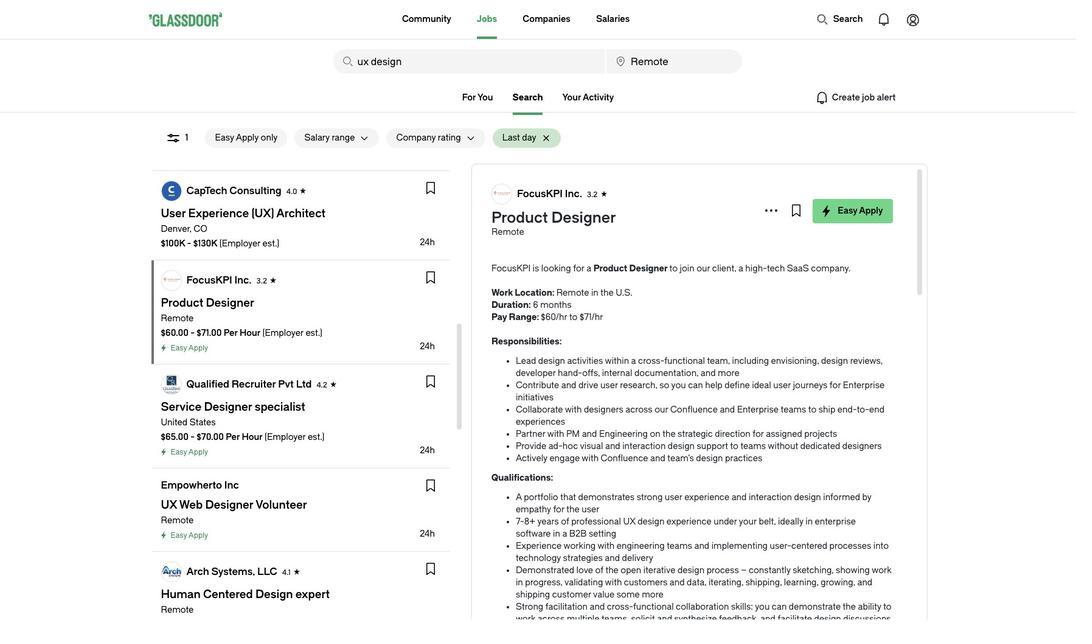Task type: vqa. For each thing, say whether or not it's contained in the screenshot.
Internal
yes



Task type: locate. For each thing, give the bounding box(es) containing it.
search
[[834, 14, 864, 24], [513, 93, 543, 103]]

3.2 up remote $60.00 - $71.00 per hour (employer est.)
[[257, 277, 267, 286]]

only
[[261, 133, 278, 143]]

0 horizontal spatial product
[[492, 209, 548, 226]]

1 none field from the left
[[333, 49, 606, 74]]

our down so
[[655, 405, 669, 415]]

0 vertical spatial confluence
[[671, 405, 718, 415]]

captech consulting logo image
[[162, 181, 181, 201]]

1 vertical spatial focuskpi inc.
[[187, 275, 252, 286]]

pm
[[567, 429, 580, 440]]

last day button
[[493, 128, 537, 148]]

2 none field from the left
[[607, 49, 742, 74]]

- left $130k
[[187, 239, 191, 249]]

user up professional
[[582, 505, 600, 515]]

teams
[[781, 405, 807, 415], [741, 441, 767, 452], [667, 541, 693, 552]]

1 vertical spatial -
[[191, 328, 195, 338]]

0 vertical spatial you
[[672, 380, 687, 391]]

for
[[574, 264, 585, 274], [830, 380, 842, 391], [753, 429, 764, 440], [554, 505, 565, 515]]

that
[[561, 492, 577, 503]]

0 horizontal spatial our
[[655, 405, 669, 415]]

1 horizontal spatial can
[[772, 602, 787, 612]]

0 vertical spatial work
[[872, 566, 892, 576]]

united states $65.00 - $70.00 per hour (employer est.)
[[161, 418, 325, 443]]

product inside product designer remote
[[492, 209, 548, 226]]

1 vertical spatial across
[[538, 614, 565, 620]]

1 24h from the top
[[420, 237, 435, 248]]

the left ability
[[844, 602, 857, 612]]

apply
[[236, 133, 259, 143], [860, 206, 884, 216], [189, 344, 208, 352], [189, 448, 208, 457], [189, 531, 208, 540]]

est.)
[[263, 239, 280, 249], [306, 328, 323, 338], [308, 432, 325, 443]]

0 vertical spatial teams
[[781, 405, 807, 415]]

experience up under
[[685, 492, 730, 503]]

interaction up belt,
[[749, 492, 793, 503]]

experiences
[[516, 417, 566, 427]]

user
[[601, 380, 618, 391], [774, 380, 792, 391], [665, 492, 683, 503], [582, 505, 600, 515]]

your
[[740, 517, 757, 527]]

strategic
[[678, 429, 713, 440]]

the right on
[[663, 429, 676, 440]]

empowherto inc
[[161, 480, 239, 491]]

1 horizontal spatial our
[[697, 264, 711, 274]]

pay
[[492, 312, 507, 323]]

1 horizontal spatial confluence
[[671, 405, 718, 415]]

community link
[[402, 0, 452, 39]]

1 vertical spatial cross-
[[607, 602, 634, 612]]

cross- up 'teams,'
[[607, 602, 634, 612]]

designer
[[552, 209, 616, 226], [630, 264, 668, 274]]

for down that
[[554, 505, 565, 515]]

strategies
[[563, 553, 603, 564]]

and
[[701, 368, 716, 379], [562, 380, 577, 391], [720, 405, 736, 415], [582, 429, 597, 440], [606, 441, 621, 452], [651, 454, 666, 464], [732, 492, 747, 503], [695, 541, 710, 552], [605, 553, 620, 564], [670, 578, 685, 588], [858, 578, 873, 588], [590, 602, 605, 612], [658, 614, 673, 620], [761, 614, 776, 620]]

belt,
[[759, 517, 777, 527]]

years
[[538, 517, 559, 527]]

0 vertical spatial hour
[[240, 328, 261, 338]]

per inside remote $60.00 - $71.00 per hour (employer est.)
[[224, 328, 238, 338]]

2 24h from the top
[[420, 342, 435, 352]]

1 vertical spatial more
[[642, 590, 664, 600]]

customers
[[624, 578, 668, 588]]

can
[[689, 380, 704, 391], [772, 602, 787, 612]]

across inside lead design activities within a cross-functional team, including envisioning, design reviews, developer hand-offs, internal documentation, and more contribute and drive user research, so you can help define ideal user journeys for enterprise initiatives collaborate with designers across our confluence and enterprise teams to ship end-to-end experiences partner with pm and engineering on the strategic direction for assigned projects provide ad-hoc visual and interaction design support to teams without dedicated designers actively engage with confluence and team's design practices
[[626, 405, 653, 415]]

direction
[[715, 429, 751, 440]]

1 vertical spatial 3.2
[[257, 277, 267, 286]]

est.) inside united states $65.00 - $70.00 per hour (employer est.)
[[308, 432, 325, 443]]

the inside work location: remote in the u.s. duration: 6 months pay range: $60/hr to $71/hr
[[601, 288, 614, 298]]

can left help
[[689, 380, 704, 391]]

to left join
[[670, 264, 678, 274]]

0 vertical spatial focuskpi inc.
[[517, 188, 583, 200]]

a right within
[[632, 356, 637, 366]]

0 vertical spatial can
[[689, 380, 704, 391]]

none field search location
[[607, 49, 742, 74]]

to down direction
[[731, 441, 739, 452]]

inc. up product designer remote
[[565, 188, 583, 200]]

a left b2b
[[563, 529, 568, 539]]

inc. up remote $60.00 - $71.00 per hour (employer est.)
[[235, 275, 252, 286]]

24h
[[420, 237, 435, 248], [420, 342, 435, 352], [420, 446, 435, 456], [420, 529, 435, 539]]

and up the visual
[[582, 429, 597, 440]]

discussions
[[844, 614, 892, 620]]

0 horizontal spatial across
[[538, 614, 565, 620]]

teams up iterative
[[667, 541, 693, 552]]

1 horizontal spatial focuskpi inc. logo image
[[492, 184, 512, 204]]

a
[[587, 264, 592, 274], [739, 264, 744, 274], [632, 356, 637, 366], [563, 529, 568, 539]]

2 horizontal spatial teams
[[781, 405, 807, 415]]

confluence
[[671, 405, 718, 415], [601, 454, 649, 464]]

and down engineering
[[606, 441, 621, 452]]

user right the strong
[[665, 492, 683, 503]]

1 vertical spatial per
[[226, 432, 240, 443]]

easy down $65.00
[[171, 448, 187, 457]]

- left $71.00
[[191, 328, 195, 338]]

per inside united states $65.00 - $70.00 per hour (employer est.)
[[226, 432, 240, 443]]

0 vertical spatial focuskpi
[[517, 188, 563, 200]]

$71.00
[[197, 328, 222, 338]]

reviews,
[[851, 356, 883, 366]]

24h for focuskpi inc.
[[420, 342, 435, 352]]

developer
[[516, 368, 556, 379]]

a inside lead design activities within a cross-functional team, including envisioning, design reviews, developer hand-offs, internal documentation, and more contribute and drive user research, so you can help define ideal user journeys for enterprise initiatives collaborate with designers across our confluence and enterprise teams to ship end-to-end experiences partner with pm and engineering on the strategic direction for assigned projects provide ad-hoc visual and interaction design support to teams without dedicated designers actively engage with confluence and team's design practices
[[632, 356, 637, 366]]

1 vertical spatial search
[[513, 93, 543, 103]]

to left ship on the bottom right of page
[[809, 405, 817, 415]]

you right skills:
[[756, 602, 770, 612]]

24h for qualified recruiter pvt ltd
[[420, 446, 435, 456]]

focuskpi inc. up product designer remote
[[517, 188, 583, 200]]

0 horizontal spatial focuskpi inc. logo image
[[162, 271, 181, 290]]

1 vertical spatial product
[[594, 264, 628, 274]]

2 vertical spatial (employer
[[265, 432, 306, 443]]

Search keyword field
[[333, 49, 606, 74]]

initiatives
[[516, 393, 554, 403]]

hand-
[[558, 368, 583, 379]]

$70.00
[[197, 432, 224, 443]]

cross-
[[639, 356, 665, 366], [607, 602, 634, 612]]

$71/hr
[[580, 312, 604, 323]]

can up facilitate
[[772, 602, 787, 612]]

(employer inside remote $60.00 - $71.00 per hour (employer est.)
[[263, 328, 304, 338]]

and down value
[[590, 602, 605, 612]]

0 horizontal spatial designers
[[584, 405, 624, 415]]

1 vertical spatial confluence
[[601, 454, 649, 464]]

you right so
[[672, 380, 687, 391]]

(employer right $130k
[[220, 239, 261, 249]]

shipping,
[[746, 578, 783, 588]]

1 horizontal spatial focuskpi inc.
[[517, 188, 583, 200]]

0 vertical spatial designer
[[552, 209, 616, 226]]

(employer inside united states $65.00 - $70.00 per hour (employer est.)
[[265, 432, 306, 443]]

1 horizontal spatial more
[[718, 368, 740, 379]]

0 horizontal spatial more
[[642, 590, 664, 600]]

0 horizontal spatial focuskpi inc.
[[187, 275, 252, 286]]

team's
[[668, 454, 695, 464]]

collaborate
[[516, 405, 563, 415]]

est.) inside "denver, co $100k - $130k (employer est.)"
[[263, 239, 280, 249]]

focuskpi inc. logo image down last
[[492, 184, 512, 204]]

0 horizontal spatial can
[[689, 380, 704, 391]]

- for states
[[191, 432, 195, 443]]

2 vertical spatial est.)
[[308, 432, 325, 443]]

co
[[194, 224, 207, 234]]

designer up looking
[[552, 209, 616, 226]]

–
[[742, 566, 747, 576]]

confluence up strategic
[[671, 405, 718, 415]]

our right join
[[697, 264, 711, 274]]

0 vertical spatial across
[[626, 405, 653, 415]]

1 vertical spatial teams
[[741, 441, 767, 452]]

product up is
[[492, 209, 548, 226]]

0 vertical spatial -
[[187, 239, 191, 249]]

- inside remote $60.00 - $71.00 per hour (employer est.)
[[191, 328, 195, 338]]

enterprise
[[844, 380, 885, 391], [738, 405, 779, 415]]

to inside work location: remote in the u.s. duration: 6 months pay range: $60/hr to $71/hr
[[570, 312, 578, 323]]

1 horizontal spatial across
[[626, 405, 653, 415]]

search inside button
[[834, 14, 864, 24]]

the left u.s.
[[601, 288, 614, 298]]

0 vertical spatial est.)
[[263, 239, 280, 249]]

(employer down 'pvt'
[[265, 432, 306, 443]]

experience
[[516, 541, 562, 552]]

enterprise down ideal
[[738, 405, 779, 415]]

and up process
[[695, 541, 710, 552]]

value
[[594, 590, 615, 600]]

duration:
[[492, 300, 531, 310]]

ship
[[819, 405, 836, 415]]

(employer up 'pvt'
[[263, 328, 304, 338]]

of right the love
[[596, 566, 604, 576]]

easy apply
[[838, 206, 884, 216], [171, 344, 208, 352], [171, 448, 208, 457], [171, 531, 208, 540]]

0 vertical spatial product
[[492, 209, 548, 226]]

1 horizontal spatial inc.
[[565, 188, 583, 200]]

across down research,
[[626, 405, 653, 415]]

0 horizontal spatial you
[[672, 380, 687, 391]]

0 vertical spatial designers
[[584, 405, 624, 415]]

0 vertical spatial more
[[718, 368, 740, 379]]

iterating,
[[709, 578, 744, 588]]

designer up u.s.
[[630, 264, 668, 274]]

1 vertical spatial hour
[[242, 432, 263, 443]]

1 vertical spatial interaction
[[749, 492, 793, 503]]

1 horizontal spatial of
[[596, 566, 604, 576]]

designers down to-
[[843, 441, 882, 452]]

design down support
[[697, 454, 724, 464]]

2 vertical spatial teams
[[667, 541, 693, 552]]

and left delivery
[[605, 553, 620, 564]]

1 vertical spatial est.)
[[306, 328, 323, 338]]

1 vertical spatial focuskpi
[[492, 264, 531, 274]]

- inside "denver, co $100k - $130k (employer est.)"
[[187, 239, 191, 249]]

easy right 1
[[215, 133, 234, 143]]

0 vertical spatial cross-
[[639, 356, 665, 366]]

est.) up ltd
[[306, 328, 323, 338]]

hour inside united states $65.00 - $70.00 per hour (employer est.)
[[242, 432, 263, 443]]

focuskpi inc. logo image down $100k
[[162, 271, 181, 290]]

design left reviews,
[[822, 356, 849, 366]]

None field
[[333, 49, 606, 74], [607, 49, 742, 74]]

1 horizontal spatial teams
[[741, 441, 767, 452]]

1 horizontal spatial interaction
[[749, 492, 793, 503]]

0 horizontal spatial 3.2
[[257, 277, 267, 286]]

easy up company.
[[838, 206, 858, 216]]

0 horizontal spatial inc.
[[235, 275, 252, 286]]

$60.00
[[161, 328, 189, 338]]

focuskpi inc. logo image
[[492, 184, 512, 204], [162, 271, 181, 290]]

0 horizontal spatial work
[[516, 614, 536, 620]]

0 horizontal spatial teams
[[667, 541, 693, 552]]

est.) down consulting
[[263, 239, 280, 249]]

you inside lead design activities within a cross-functional team, including envisioning, design reviews, developer hand-offs, internal documentation, and more contribute and drive user research, so you can help define ideal user journeys for enterprise initiatives collaborate with designers across our confluence and enterprise teams to ship end-to-end experiences partner with pm and engineering on the strategic direction for assigned projects provide ad-hoc visual and interaction design support to teams without dedicated designers actively engage with confluence and team's design practices
[[672, 380, 687, 391]]

cross- inside a portfolio that demonstrates strong user experience and interaction design informed by empathy for the user 7-8+ years of professional ux design experience under your belt, ideally in enterprise software in a b2b setting experience working with engineering teams and implementing user-centered processes into technology strategies and delivery demonstrated love of the open iterative design process – constantly sketching, showing work in progress, validating with customers and data, iterating, shipping, learning, growing, and shipping customer value some more strong facilitation and cross-functional collaboration skills: you can demonstrate the ability to work across multiple teams, solicit and synthesize feedback, and facilitate design discussions
[[607, 602, 634, 612]]

without
[[768, 441, 799, 452]]

drive
[[579, 380, 599, 391]]

Location text field
[[863, 7, 869, 32]]

1 horizontal spatial none field
[[607, 49, 742, 74]]

functional up documentation,
[[665, 356, 706, 366]]

and up direction
[[720, 405, 736, 415]]

1 horizontal spatial 3.2
[[587, 191, 598, 199]]

salary
[[305, 133, 330, 143]]

and down showing
[[858, 578, 873, 588]]

your
[[563, 93, 582, 103]]

hour right $70.00
[[242, 432, 263, 443]]

0 vertical spatial search
[[834, 14, 864, 24]]

focuskpi left is
[[492, 264, 531, 274]]

to
[[670, 264, 678, 274], [570, 312, 578, 323], [809, 405, 817, 415], [731, 441, 739, 452], [884, 602, 892, 612]]

to inside a portfolio that demonstrates strong user experience and interaction design informed by empathy for the user 7-8+ years of professional ux design experience under your belt, ideally in enterprise software in a b2b setting experience working with engineering teams and implementing user-centered processes into technology strategies and delivery demonstrated love of the open iterative design process – constantly sketching, showing work in progress, validating with customers and data, iterating, shipping, learning, growing, and shipping customer value some more strong facilitation and cross-functional collaboration skills: you can demonstrate the ability to work across multiple teams, solicit and synthesize feedback, and facilitate design discussions
[[884, 602, 892, 612]]

interaction
[[623, 441, 666, 452], [749, 492, 793, 503]]

assigned
[[767, 429, 803, 440]]

3 24h from the top
[[420, 446, 435, 456]]

inc. for 'focuskpi inc. logo' to the left
[[235, 275, 252, 286]]

systems,
[[212, 566, 255, 578]]

in up $71/hr
[[592, 288, 599, 298]]

b2b
[[570, 529, 587, 539]]

0 vertical spatial (employer
[[220, 239, 261, 249]]

est.) inside remote $60.00 - $71.00 per hour (employer est.)
[[306, 328, 323, 338]]

easy apply only button
[[205, 128, 288, 148]]

qualified recruiter pvt ltd
[[187, 379, 312, 390]]

and up your at the bottom of page
[[732, 492, 747, 503]]

easy apply button
[[814, 199, 893, 223]]

4.2
[[317, 381, 328, 390]]

software
[[516, 529, 551, 539]]

under
[[714, 517, 738, 527]]

product
[[492, 209, 548, 226], [594, 264, 628, 274]]

1 horizontal spatial cross-
[[639, 356, 665, 366]]

journeys
[[794, 380, 828, 391]]

1 vertical spatial functional
[[634, 602, 674, 612]]

more down customers
[[642, 590, 664, 600]]

0 vertical spatial our
[[697, 264, 711, 274]]

remote inside remote $60.00 - $71.00 per hour (employer est.)
[[161, 314, 194, 324]]

research,
[[621, 380, 658, 391]]

0 vertical spatial interaction
[[623, 441, 666, 452]]

more up define
[[718, 368, 740, 379]]

arch systems, llc logo image
[[162, 563, 181, 582]]

focuskpi inc. down $130k
[[187, 275, 252, 286]]

0 horizontal spatial none field
[[333, 49, 606, 74]]

1 horizontal spatial designers
[[843, 441, 882, 452]]

3.2 up product designer remote
[[587, 191, 598, 199]]

work down strong at bottom
[[516, 614, 536, 620]]

engineering
[[617, 541, 665, 552]]

across down facilitation
[[538, 614, 565, 620]]

0 horizontal spatial of
[[561, 517, 570, 527]]

per right $70.00
[[226, 432, 240, 443]]

1 vertical spatial our
[[655, 405, 669, 415]]

1 vertical spatial can
[[772, 602, 787, 612]]

per right $71.00
[[224, 328, 238, 338]]

the down that
[[567, 505, 580, 515]]

est.) down 4.2
[[308, 432, 325, 443]]

0 vertical spatial per
[[224, 328, 238, 338]]

0 vertical spatial 3.2
[[587, 191, 598, 199]]

and left facilitate
[[761, 614, 776, 620]]

1 vertical spatial (employer
[[263, 328, 304, 338]]

1 vertical spatial enterprise
[[738, 405, 779, 415]]

1 horizontal spatial enterprise
[[844, 380, 885, 391]]

1 button
[[156, 128, 198, 148]]

- for co
[[187, 239, 191, 249]]

1 vertical spatial you
[[756, 602, 770, 612]]

0 vertical spatial inc.
[[565, 188, 583, 200]]

community
[[402, 14, 452, 24]]

1 vertical spatial focuskpi inc. logo image
[[162, 271, 181, 290]]

you
[[672, 380, 687, 391], [756, 602, 770, 612]]

enterprise up to-
[[844, 380, 885, 391]]

in up shipping at the bottom of the page
[[516, 578, 523, 588]]

easy inside easy apply only button
[[215, 133, 234, 143]]

across inside a portfolio that demonstrates strong user experience and interaction design informed by empathy for the user 7-8+ years of professional ux design experience under your belt, ideally in enterprise software in a b2b setting experience working with engineering teams and implementing user-centered processes into technology strategies and delivery demonstrated love of the open iterative design process – constantly sketching, showing work in progress, validating with customers and data, iterating, shipping, learning, growing, and shipping customer value some more strong facilitation and cross-functional collaboration skills: you can demonstrate the ability to work across multiple teams, solicit and synthesize feedback, and facilitate design discussions
[[538, 614, 565, 620]]

on
[[650, 429, 661, 440]]

2 vertical spatial focuskpi
[[187, 275, 232, 286]]

remote $60.00 - $71.00 per hour (employer est.)
[[161, 314, 323, 338]]

1 horizontal spatial search
[[834, 14, 864, 24]]

more inside a portfolio that demonstrates strong user experience and interaction design informed by empathy for the user 7-8+ years of professional ux design experience under your belt, ideally in enterprise software in a b2b setting experience working with engineering teams and implementing user-centered processes into technology strategies and delivery demonstrated love of the open iterative design process – constantly sketching, showing work in progress, validating with customers and data, iterating, shipping, learning, growing, and shipping customer value some more strong facilitation and cross-functional collaboration skills: you can demonstrate the ability to work across multiple teams, solicit and synthesize feedback, and facilitate design discussions
[[642, 590, 664, 600]]

design up developer
[[539, 356, 566, 366]]

0 vertical spatial enterprise
[[844, 380, 885, 391]]

you inside a portfolio that demonstrates strong user experience and interaction design informed by empathy for the user 7-8+ years of professional ux design experience under your belt, ideally in enterprise software in a b2b setting experience working with engineering teams and implementing user-centered processes into technology strategies and delivery demonstrated love of the open iterative design process – constantly sketching, showing work in progress, validating with customers and data, iterating, shipping, learning, growing, and shipping customer value some more strong facilitation and cross-functional collaboration skills: you can demonstrate the ability to work across multiple teams, solicit and synthesize feedback, and facilitate design discussions
[[756, 602, 770, 612]]

0 horizontal spatial interaction
[[623, 441, 666, 452]]

inc.
[[565, 188, 583, 200], [235, 275, 252, 286]]

a left high-
[[739, 264, 744, 274]]

1 vertical spatial inc.
[[235, 275, 252, 286]]

qualifications:
[[492, 473, 554, 483]]

implementing
[[712, 541, 768, 552]]

of
[[561, 517, 570, 527], [596, 566, 604, 576]]

0 horizontal spatial cross-
[[607, 602, 634, 612]]

1 horizontal spatial you
[[756, 602, 770, 612]]

range:
[[509, 312, 540, 323]]

focuskpi down $130k
[[187, 275, 232, 286]]

in inside work location: remote in the u.s. duration: 6 months pay range: $60/hr to $71/hr
[[592, 288, 599, 298]]

focuskpi up product designer remote
[[517, 188, 563, 200]]

to left $71/hr
[[570, 312, 578, 323]]

for
[[462, 93, 476, 103]]

hour inside remote $60.00 - $71.00 per hour (employer est.)
[[240, 328, 261, 338]]

0 horizontal spatial enterprise
[[738, 405, 779, 415]]

- left $70.00
[[191, 432, 195, 443]]

1 horizontal spatial designer
[[630, 264, 668, 274]]

and left data,
[[670, 578, 685, 588]]

0 vertical spatial focuskpi inc. logo image
[[492, 184, 512, 204]]

1 vertical spatial designers
[[843, 441, 882, 452]]

hour right $71.00
[[240, 328, 261, 338]]

- inside united states $65.00 - $70.00 per hour (employer est.)
[[191, 432, 195, 443]]

teams up assigned
[[781, 405, 807, 415]]

design up team's
[[668, 441, 695, 452]]

24h for captech consulting
[[420, 237, 435, 248]]

2 vertical spatial -
[[191, 432, 195, 443]]



Task type: describe. For each thing, give the bounding box(es) containing it.
synthesize
[[675, 614, 717, 620]]

qualified
[[187, 379, 229, 390]]

partner
[[516, 429, 546, 440]]

0 vertical spatial experience
[[685, 492, 730, 503]]

interaction inside a portfolio that demonstrates strong user experience and interaction design informed by empathy for the user 7-8+ years of professional ux design experience under your belt, ideally in enterprise software in a b2b setting experience working with engineering teams and implementing user-centered processes into technology strategies and delivery demonstrated love of the open iterative design process – constantly sketching, showing work in progress, validating with customers and data, iterating, shipping, learning, growing, and shipping customer value some more strong facilitation and cross-functional collaboration skills: you can demonstrate the ability to work across multiple teams, solicit and synthesize feedback, and facilitate design discussions
[[749, 492, 793, 503]]

ideally
[[779, 517, 804, 527]]

end-
[[838, 405, 858, 415]]

into
[[874, 541, 889, 552]]

ltd
[[296, 379, 312, 390]]

last day
[[503, 133, 537, 143]]

teams inside a portfolio that demonstrates strong user experience and interaction design informed by empathy for the user 7-8+ years of professional ux design experience under your belt, ideally in enterprise software in a b2b setting experience working with engineering teams and implementing user-centered processes into technology strategies and delivery demonstrated love of the open iterative design process – constantly sketching, showing work in progress, validating with customers and data, iterating, shipping, learning, growing, and shipping customer value some more strong facilitation and cross-functional collaboration skills: you can demonstrate the ability to work across multiple teams, solicit and synthesize feedback, and facilitate design discussions
[[667, 541, 693, 552]]

recruiter
[[232, 379, 276, 390]]

a
[[516, 492, 522, 503]]

focuskpi inc. for 'focuskpi inc. logo' to the left
[[187, 275, 252, 286]]

your activity
[[563, 93, 614, 103]]

skills:
[[732, 602, 754, 612]]

and up help
[[701, 368, 716, 379]]

for right looking
[[574, 264, 585, 274]]

a inside a portfolio that demonstrates strong user experience and interaction design informed by empathy for the user 7-8+ years of professional ux design experience under your belt, ideally in enterprise software in a b2b setting experience working with engineering teams and implementing user-centered processes into technology strategies and delivery demonstrated love of the open iterative design process – constantly sketching, showing work in progress, validating with customers and data, iterating, shipping, learning, growing, and shipping customer value some more strong facilitation and cross-functional collaboration skills: you can demonstrate the ability to work across multiple teams, solicit and synthesize feedback, and facilitate design discussions
[[563, 529, 568, 539]]

demonstrated
[[516, 566, 575, 576]]

the left open at the right bottom
[[606, 566, 619, 576]]

a portfolio that demonstrates strong user experience and interaction design informed by empathy for the user 7-8+ years of professional ux design experience under your belt, ideally in enterprise software in a b2b setting experience working with engineering teams and implementing user-centered processes into technology strategies and delivery demonstrated love of the open iterative design process – constantly sketching, showing work in progress, validating with customers and data, iterating, shipping, learning, growing, and shipping customer value some more strong facilitation and cross-functional collaboration skills: you can demonstrate the ability to work across multiple teams, solicit and synthesize feedback, and facilitate design discussions
[[516, 492, 892, 620]]

with down setting
[[598, 541, 615, 552]]

design down demonstrate
[[815, 614, 842, 620]]

design up data,
[[678, 566, 705, 576]]

ability
[[859, 602, 882, 612]]

hoc
[[563, 441, 578, 452]]

help
[[706, 380, 723, 391]]

0 horizontal spatial confluence
[[601, 454, 649, 464]]

by
[[863, 492, 872, 503]]

$130k
[[193, 239, 218, 249]]

cross- inside lead design activities within a cross-functional team, including envisioning, design reviews, developer hand-offs, internal documentation, and more contribute and drive user research, so you can help define ideal user journeys for enterprise initiatives collaborate with designers across our confluence and enterprise teams to ship end-to-end experiences partner with pm and engineering on the strategic direction for assigned projects provide ad-hoc visual and interaction design support to teams without dedicated designers actively engage with confluence and team's design practices
[[639, 356, 665, 366]]

designer inside product designer remote
[[552, 209, 616, 226]]

for inside a portfolio that demonstrates strong user experience and interaction design informed by empathy for the user 7-8+ years of professional ux design experience under your belt, ideally in enterprise software in a b2b setting experience working with engineering teams and implementing user-centered processes into technology strategies and delivery demonstrated love of the open iterative design process – constantly sketching, showing work in progress, validating with customers and data, iterating, shipping, learning, growing, and shipping customer value some more strong facilitation and cross-functional collaboration skills: you can demonstrate the ability to work across multiple teams, solicit and synthesize feedback, and facilitate design discussions
[[554, 505, 565, 515]]

in down years
[[553, 529, 561, 539]]

the inside lead design activities within a cross-functional team, including envisioning, design reviews, developer hand-offs, internal documentation, and more contribute and drive user research, so you can help define ideal user journeys for enterprise initiatives collaborate with designers across our confluence and enterprise teams to ship end-to-end experiences partner with pm and engineering on the strategic direction for assigned projects provide ad-hoc visual and interaction design support to teams without dedicated designers actively engage with confluence and team's design practices
[[663, 429, 676, 440]]

focuskpi is looking for a product designer to join our client, a high-tech saas company.
[[492, 264, 851, 274]]

apply inside button
[[236, 133, 259, 143]]

interaction inside lead design activities within a cross-functional team, including envisioning, design reviews, developer hand-offs, internal documentation, and more contribute and drive user research, so you can help define ideal user journeys for enterprise initiatives collaborate with designers across our confluence and enterprise teams to ship end-to-end experiences partner with pm and engineering on the strategic direction for assigned projects provide ad-hoc visual and interaction design support to teams without dedicated designers actively engage with confluence and team's design practices
[[623, 441, 666, 452]]

0 horizontal spatial search
[[513, 93, 543, 103]]

can inside a portfolio that demonstrates strong user experience and interaction design informed by empathy for the user 7-8+ years of professional ux design experience under your belt, ideally in enterprise software in a b2b setting experience working with engineering teams and implementing user-centered processes into technology strategies and delivery demonstrated love of the open iterative design process – constantly sketching, showing work in progress, validating with customers and data, iterating, shipping, learning, growing, and shipping customer value some more strong facilitation and cross-functional collaboration skills: you can demonstrate the ability to work across multiple teams, solicit and synthesize feedback, and facilitate design discussions
[[772, 602, 787, 612]]

1 vertical spatial work
[[516, 614, 536, 620]]

teams,
[[602, 614, 629, 620]]

informed
[[824, 492, 861, 503]]

easy inside 'easy apply' "button"
[[838, 206, 858, 216]]

with down the visual
[[582, 454, 599, 464]]

7-
[[516, 517, 525, 527]]

1 horizontal spatial product
[[594, 264, 628, 274]]

so
[[660, 380, 670, 391]]

1
[[185, 133, 188, 143]]

easy down $60.00
[[171, 344, 187, 352]]

company rating button
[[387, 128, 461, 148]]

focuskpi inc. for the rightmost 'focuskpi inc. logo'
[[517, 188, 583, 200]]

documentation,
[[635, 368, 699, 379]]

dedicated
[[801, 441, 841, 452]]

shipping
[[516, 590, 550, 600]]

consulting
[[230, 185, 282, 197]]

functional inside a portfolio that demonstrates strong user experience and interaction design informed by empathy for the user 7-8+ years of professional ux design experience under your belt, ideally in enterprise software in a b2b setting experience working with engineering teams and implementing user-centered processes into technology strategies and delivery demonstrated love of the open iterative design process – constantly sketching, showing work in progress, validating with customers and data, iterating, shipping, learning, growing, and shipping customer value some more strong facilitation and cross-functional collaboration skills: you can demonstrate the ability to work across multiple teams, solicit and synthesize feedback, and facilitate design discussions
[[634, 602, 674, 612]]

captech
[[187, 185, 227, 197]]

day
[[522, 133, 537, 143]]

strong
[[637, 492, 663, 503]]

for right direction
[[753, 429, 764, 440]]

professional
[[572, 517, 622, 527]]

demonstrates
[[579, 492, 635, 503]]

jobs
[[477, 14, 498, 24]]

projects
[[805, 429, 838, 440]]

responsibilities:
[[492, 337, 562, 347]]

Search location field
[[607, 49, 742, 74]]

rating
[[438, 133, 461, 143]]

none field search keyword
[[333, 49, 606, 74]]

for right journeys
[[830, 380, 842, 391]]

easy up arch systems, llc logo
[[171, 531, 187, 540]]

apply inside "button"
[[860, 206, 884, 216]]

lead
[[516, 356, 537, 366]]

with up pm
[[565, 405, 582, 415]]

3.2 for the rightmost 'focuskpi inc. logo'
[[587, 191, 598, 199]]

data,
[[687, 578, 707, 588]]

location:
[[515, 288, 555, 298]]

1 horizontal spatial work
[[872, 566, 892, 576]]

with up ad-
[[548, 429, 565, 440]]

our inside lead design activities within a cross-functional team, including envisioning, design reviews, developer hand-offs, internal documentation, and more contribute and drive user research, so you can help define ideal user journeys for enterprise initiatives collaborate with designers across our confluence and enterprise teams to ship end-to-end experiences partner with pm and engineering on the strategic direction for assigned projects provide ad-hoc visual and interaction design support to teams without dedicated designers actively engage with confluence and team's design practices
[[655, 405, 669, 415]]

with up value
[[605, 578, 622, 588]]

setting
[[589, 529, 617, 539]]

search link
[[513, 93, 543, 103]]

companies link
[[523, 0, 571, 39]]

user right ideal
[[774, 380, 792, 391]]

denver,
[[161, 224, 192, 234]]

can inside lead design activities within a cross-functional team, including envisioning, design reviews, developer hand-offs, internal documentation, and more contribute and drive user research, so you can help define ideal user journeys for enterprise initiatives collaborate with designers across our confluence and enterprise teams to ship end-to-end experiences partner with pm and engineering on the strategic direction for assigned projects provide ad-hoc visual and interaction design support to teams without dedicated designers actively engage with confluence and team's design practices
[[689, 380, 704, 391]]

remote inside work location: remote in the u.s. duration: 6 months pay range: $60/hr to $71/hr
[[557, 288, 590, 298]]

1 vertical spatial of
[[596, 566, 604, 576]]

user down the internal
[[601, 380, 618, 391]]

a right looking
[[587, 264, 592, 274]]

and right solicit
[[658, 614, 673, 620]]

3.2 for 'focuskpi inc. logo' to the left
[[257, 277, 267, 286]]

your activity link
[[563, 93, 614, 103]]

functional inside lead design activities within a cross-functional team, including envisioning, design reviews, developer hand-offs, internal documentation, and more contribute and drive user research, so you can help define ideal user journeys for enterprise initiatives collaborate with designers across our confluence and enterprise teams to ship end-to-end experiences partner with pm and engineering on the strategic direction for assigned projects provide ad-hoc visual and interaction design support to teams without dedicated designers actively engage with confluence and team's design practices
[[665, 356, 706, 366]]

salary range button
[[295, 128, 355, 148]]

salaries link
[[597, 0, 630, 39]]

iterative
[[644, 566, 676, 576]]

focuskpi for 'focuskpi inc. logo' to the left
[[187, 275, 232, 286]]

visual
[[580, 441, 604, 452]]

work location: remote in the u.s. duration: 6 months pay range: $60/hr to $71/hr
[[492, 288, 633, 323]]

more inside lead design activities within a cross-functional team, including envisioning, design reviews, developer hand-offs, internal documentation, and more contribute and drive user research, so you can help define ideal user journeys for enterprise initiatives collaborate with designers across our confluence and enterprise teams to ship end-to-end experiences partner with pm and engineering on the strategic direction for assigned projects provide ad-hoc visual and interaction design support to teams without dedicated designers actively engage with confluence and team's design practices
[[718, 368, 740, 379]]

and down hand-
[[562, 380, 577, 391]]

for you link
[[462, 91, 493, 105]]

0 vertical spatial of
[[561, 517, 570, 527]]

end
[[870, 405, 885, 415]]

design up ideally on the right bottom of page
[[795, 492, 822, 503]]

focuskpi for the rightmost 'focuskpi inc. logo'
[[517, 188, 563, 200]]

search button
[[811, 7, 870, 32]]

remote inside product designer remote
[[492, 227, 525, 237]]

solicit
[[632, 614, 656, 620]]

portfolio
[[524, 492, 559, 503]]

provide
[[516, 441, 547, 452]]

contribute
[[516, 380, 560, 391]]

growing,
[[821, 578, 856, 588]]

inc. for the rightmost 'focuskpi inc. logo'
[[565, 188, 583, 200]]

qualified recruiter pvt ltd logo image
[[162, 375, 181, 394]]

you
[[478, 93, 493, 103]]

activities
[[568, 356, 603, 366]]

company.
[[812, 264, 851, 274]]

states
[[190, 418, 216, 428]]

product designer remote
[[492, 209, 616, 237]]

inc
[[225, 480, 239, 491]]

user-
[[770, 541, 792, 552]]

in right ideally on the right bottom of page
[[806, 517, 813, 527]]

(employer inside "denver, co $100k - $130k (employer est.)"
[[220, 239, 261, 249]]

and left team's
[[651, 454, 666, 464]]

4 24h from the top
[[420, 529, 435, 539]]

1 vertical spatial experience
[[667, 517, 712, 527]]

client,
[[713, 264, 737, 274]]

support
[[697, 441, 729, 452]]

validating
[[565, 578, 604, 588]]

1 vertical spatial designer
[[630, 264, 668, 274]]

company rating
[[397, 133, 461, 143]]

arch systems, llc
[[187, 566, 277, 578]]

company
[[397, 133, 436, 143]]

easy apply only
[[215, 133, 278, 143]]

u.s.
[[616, 288, 633, 298]]

including
[[733, 356, 770, 366]]

design right ux
[[638, 517, 665, 527]]

lead design activities within a cross-functional team, including envisioning, design reviews, developer hand-offs, internal documentation, and more contribute and drive user research, so you can help define ideal user journeys for enterprise initiatives collaborate with designers across our confluence and enterprise teams to ship end-to-end experiences partner with pm and engineering on the strategic direction for assigned projects provide ad-hoc visual and interaction design support to teams without dedicated designers actively engage with confluence and team's design practices
[[516, 356, 885, 464]]

pvt
[[278, 379, 294, 390]]

easy apply inside "button"
[[838, 206, 884, 216]]



